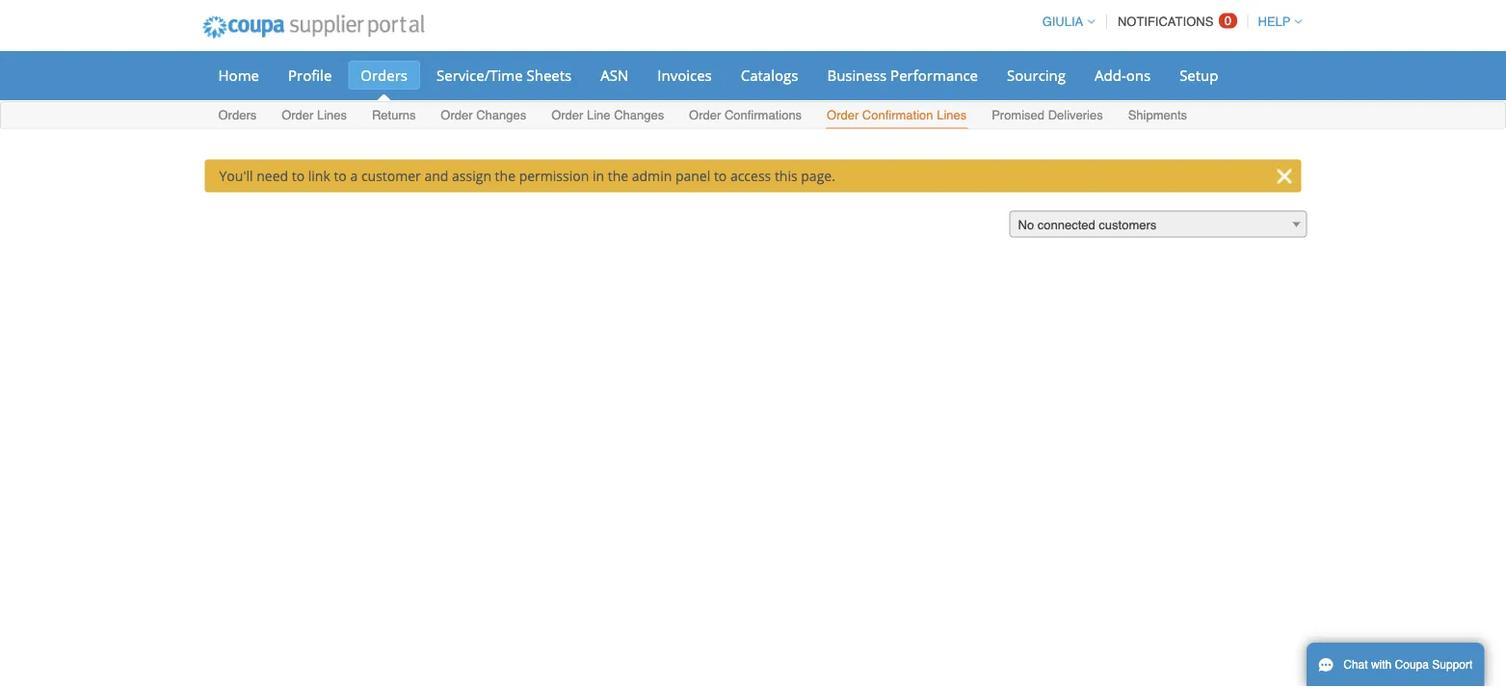 Task type: locate. For each thing, give the bounding box(es) containing it.
1 lines from the left
[[317, 108, 347, 122]]

lines down performance
[[937, 108, 967, 122]]

orders link up returns
[[348, 61, 420, 90]]

navigation containing notifications 0
[[1034, 3, 1302, 40]]

setup
[[1180, 65, 1218, 85]]

a
[[350, 167, 358, 185]]

order
[[282, 108, 314, 122], [441, 108, 473, 122], [551, 108, 583, 122], [689, 108, 721, 122], [827, 108, 859, 122]]

0 horizontal spatial changes
[[476, 108, 526, 122]]

you'll
[[219, 167, 253, 185]]

lines
[[317, 108, 347, 122], [937, 108, 967, 122]]

1 order from the left
[[282, 108, 314, 122]]

changes right the line
[[614, 108, 664, 122]]

1 horizontal spatial to
[[334, 167, 347, 185]]

support
[[1432, 658, 1473, 672]]

0 horizontal spatial lines
[[317, 108, 347, 122]]

coupa
[[1395, 658, 1429, 672]]

sourcing
[[1007, 65, 1066, 85]]

this
[[775, 167, 798, 185]]

giulia
[[1042, 14, 1083, 29]]

1 vertical spatial orders link
[[217, 104, 258, 129]]

home
[[218, 65, 259, 85]]

2 lines from the left
[[937, 108, 967, 122]]

to right panel
[[714, 167, 727, 185]]

help
[[1258, 14, 1291, 29]]

deliveries
[[1048, 108, 1103, 122]]

2 changes from the left
[[614, 108, 664, 122]]

no connected customers
[[1018, 218, 1157, 232]]

link
[[308, 167, 330, 185]]

1 horizontal spatial orders link
[[348, 61, 420, 90]]

2 order from the left
[[441, 108, 473, 122]]

0 horizontal spatial to
[[292, 167, 305, 185]]

help link
[[1249, 14, 1302, 29]]

No connected customers field
[[1009, 211, 1307, 239]]

orders link
[[348, 61, 420, 90], [217, 104, 258, 129]]

order down service/time
[[441, 108, 473, 122]]

coupa supplier portal image
[[189, 3, 438, 51]]

to left a
[[334, 167, 347, 185]]

0 vertical spatial orders link
[[348, 61, 420, 90]]

1 changes from the left
[[476, 108, 526, 122]]

changes down service/time sheets link at the top of the page
[[476, 108, 526, 122]]

1 vertical spatial orders
[[218, 108, 257, 122]]

0 horizontal spatial orders
[[218, 108, 257, 122]]

lines down profile link
[[317, 108, 347, 122]]

order down invoices link
[[689, 108, 721, 122]]

2 horizontal spatial to
[[714, 167, 727, 185]]

to
[[292, 167, 305, 185], [334, 167, 347, 185], [714, 167, 727, 185]]

promised deliveries link
[[991, 104, 1104, 129]]

orders for the orders link to the bottom
[[218, 108, 257, 122]]

service/time sheets link
[[424, 61, 584, 90]]

add-ons link
[[1082, 61, 1163, 90]]

catalogs link
[[728, 61, 811, 90]]

admin
[[632, 167, 672, 185]]

1 horizontal spatial orders
[[361, 65, 408, 85]]

0 horizontal spatial the
[[495, 167, 516, 185]]

add-ons
[[1095, 65, 1151, 85]]

the
[[495, 167, 516, 185], [608, 167, 628, 185]]

4 order from the left
[[689, 108, 721, 122]]

0 vertical spatial orders
[[361, 65, 408, 85]]

1 horizontal spatial lines
[[937, 108, 967, 122]]

asn
[[601, 65, 629, 85]]

chat with coupa support button
[[1307, 643, 1484, 687]]

the right in
[[608, 167, 628, 185]]

changes
[[476, 108, 526, 122], [614, 108, 664, 122]]

invoices
[[657, 65, 712, 85]]

home link
[[206, 61, 272, 90]]

order for order confirmation lines
[[827, 108, 859, 122]]

navigation
[[1034, 3, 1302, 40]]

order left the line
[[551, 108, 583, 122]]

performance
[[891, 65, 978, 85]]

in
[[593, 167, 604, 185]]

5 order from the left
[[827, 108, 859, 122]]

orders down home link at the top left of the page
[[218, 108, 257, 122]]

orders up returns
[[361, 65, 408, 85]]

order down profile link
[[282, 108, 314, 122]]

business
[[827, 65, 887, 85]]

order changes
[[441, 108, 526, 122]]

order line changes link
[[550, 104, 665, 129]]

order down business
[[827, 108, 859, 122]]

0 horizontal spatial orders link
[[217, 104, 258, 129]]

business performance
[[827, 65, 978, 85]]

shipments
[[1128, 108, 1187, 122]]

orders link down home link at the top left of the page
[[217, 104, 258, 129]]

promised
[[992, 108, 1045, 122]]

the right the assign
[[495, 167, 516, 185]]

sourcing link
[[994, 61, 1078, 90]]

profile link
[[276, 61, 344, 90]]

page.
[[801, 167, 835, 185]]

orders
[[361, 65, 408, 85], [218, 108, 257, 122]]

3 order from the left
[[551, 108, 583, 122]]

3 to from the left
[[714, 167, 727, 185]]

order for order changes
[[441, 108, 473, 122]]

assign
[[452, 167, 491, 185]]

1 horizontal spatial the
[[608, 167, 628, 185]]

to left 'link'
[[292, 167, 305, 185]]

1 horizontal spatial changes
[[614, 108, 664, 122]]

order changes link
[[440, 104, 527, 129]]



Task type: vqa. For each thing, say whether or not it's contained in the screenshot.
the link
yes



Task type: describe. For each thing, give the bounding box(es) containing it.
0
[[1225, 13, 1232, 28]]

line
[[587, 108, 611, 122]]

with
[[1371, 658, 1392, 672]]

catalogs
[[741, 65, 798, 85]]

confirmations
[[725, 108, 802, 122]]

chat
[[1344, 658, 1368, 672]]

business performance link
[[815, 61, 991, 90]]

1 to from the left
[[292, 167, 305, 185]]

service/time sheets
[[437, 65, 572, 85]]

2 to from the left
[[334, 167, 347, 185]]

No connected customers text field
[[1010, 212, 1306, 239]]

order lines link
[[281, 104, 348, 129]]

order confirmation lines
[[827, 108, 967, 122]]

order lines
[[282, 108, 347, 122]]

notifications
[[1118, 14, 1214, 29]]

shipments link
[[1127, 104, 1188, 129]]

add-
[[1095, 65, 1126, 85]]

giulia link
[[1034, 14, 1095, 29]]

order for order line changes
[[551, 108, 583, 122]]

panel
[[675, 167, 710, 185]]

connected
[[1038, 218, 1095, 232]]

service/time
[[437, 65, 523, 85]]

chat with coupa support
[[1344, 658, 1473, 672]]

confirmation
[[862, 108, 933, 122]]

customer
[[361, 167, 421, 185]]

sheets
[[527, 65, 572, 85]]

2 the from the left
[[608, 167, 628, 185]]

asn link
[[588, 61, 641, 90]]

promised deliveries
[[992, 108, 1103, 122]]

order confirmation lines link
[[826, 104, 968, 129]]

and
[[424, 167, 448, 185]]

setup link
[[1167, 61, 1231, 90]]

order for order confirmations
[[689, 108, 721, 122]]

order confirmations
[[689, 108, 802, 122]]

ons
[[1126, 65, 1151, 85]]

customers
[[1099, 218, 1157, 232]]

need
[[257, 167, 288, 185]]

permission
[[519, 167, 589, 185]]

order confirmations link
[[688, 104, 803, 129]]

you'll need to link to a customer and assign the permission in the admin panel to access this page.
[[219, 167, 835, 185]]

no
[[1018, 218, 1034, 232]]

invoices link
[[645, 61, 724, 90]]

returns
[[372, 108, 416, 122]]

access
[[730, 167, 771, 185]]

order line changes
[[551, 108, 664, 122]]

orders for topmost the orders link
[[361, 65, 408, 85]]

order for order lines
[[282, 108, 314, 122]]

1 the from the left
[[495, 167, 516, 185]]

returns link
[[371, 104, 417, 129]]

profile
[[288, 65, 332, 85]]

notifications 0
[[1118, 13, 1232, 29]]



